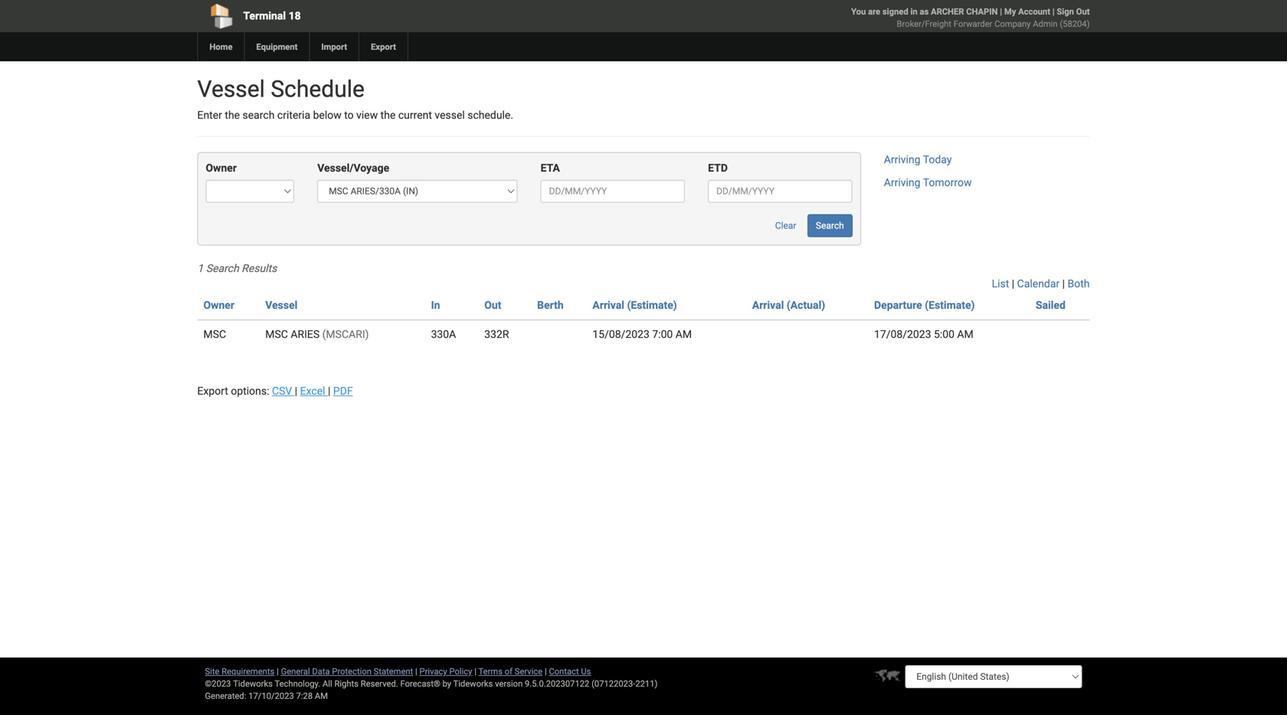Task type: locate. For each thing, give the bounding box(es) containing it.
account
[[1019, 7, 1051, 16]]

1 vertical spatial vessel
[[265, 299, 298, 311]]

1 vertical spatial arriving
[[884, 176, 921, 189]]

| up tideworks
[[475, 666, 477, 676]]

1 (estimate) from the left
[[627, 299, 677, 311]]

0 horizontal spatial (estimate)
[[627, 299, 677, 311]]

by
[[443, 679, 451, 689]]

vessel link
[[265, 299, 298, 311]]

in
[[431, 299, 440, 311]]

2 arrival from the left
[[752, 299, 784, 311]]

search
[[243, 109, 275, 121]]

1 vertical spatial out
[[485, 299, 502, 311]]

am for 17/08/2023 5:00 am
[[958, 328, 974, 341]]

excel link
[[300, 385, 328, 397]]

arriving tomorrow
[[884, 176, 972, 189]]

arriving down the arriving today link
[[884, 176, 921, 189]]

7:00
[[652, 328, 673, 341]]

company
[[995, 19, 1031, 29]]

pdf link
[[333, 385, 353, 397]]

17/08/2023
[[875, 328, 932, 341]]

am
[[676, 328, 692, 341], [958, 328, 974, 341], [315, 691, 328, 701]]

my
[[1005, 7, 1017, 16]]

0 vertical spatial owner
[[206, 162, 237, 174]]

the right the "view"
[[381, 109, 396, 121]]

2 arriving from the top
[[884, 176, 921, 189]]

arrival for arrival (actual)
[[752, 299, 784, 311]]

search right clear button
[[816, 220, 844, 231]]

sign out link
[[1057, 7, 1090, 16]]

owner
[[206, 162, 237, 174], [203, 299, 234, 311]]

1 vertical spatial search
[[206, 262, 239, 275]]

rights
[[335, 679, 359, 689]]

site requirements | general data protection statement | privacy policy | terms of service | contact us ©2023 tideworks technology. all rights reserved. forecast® by tideworks version 9.5.0.202307122 (07122023-2211) generated: 17/10/2023 7:28 am
[[205, 666, 658, 701]]

1 horizontal spatial out
[[1077, 7, 1090, 16]]

search inside button
[[816, 220, 844, 231]]

1 horizontal spatial export
[[371, 42, 396, 52]]

1 the from the left
[[225, 109, 240, 121]]

out
[[1077, 7, 1090, 16], [485, 299, 502, 311]]

| left "sign"
[[1053, 7, 1055, 16]]

0 vertical spatial vessel
[[197, 75, 265, 103]]

1 horizontal spatial am
[[676, 328, 692, 341]]

1 vertical spatial export
[[197, 385, 228, 397]]

results
[[242, 262, 277, 275]]

1 vertical spatial owner
[[203, 299, 234, 311]]

0 horizontal spatial search
[[206, 262, 239, 275]]

0 vertical spatial export
[[371, 42, 396, 52]]

(estimate) for arrival (estimate)
[[627, 299, 677, 311]]

arrival for arrival (estimate)
[[593, 299, 625, 311]]

search inside "1 search results list | calendar | both"
[[206, 262, 239, 275]]

0 horizontal spatial am
[[315, 691, 328, 701]]

1 horizontal spatial the
[[381, 109, 396, 121]]

2 (estimate) from the left
[[925, 299, 975, 311]]

(58204)
[[1060, 19, 1090, 29]]

msc for msc
[[203, 328, 226, 341]]

admin
[[1033, 19, 1058, 29]]

my account link
[[1005, 7, 1051, 16]]

arrival
[[593, 299, 625, 311], [752, 299, 784, 311]]

enter
[[197, 109, 222, 121]]

arrival left (actual)
[[752, 299, 784, 311]]

tomorrow
[[923, 176, 972, 189]]

clear
[[775, 220, 797, 231]]

msc
[[203, 328, 226, 341], [265, 328, 288, 341]]

all
[[323, 679, 332, 689]]

am right 7:00
[[676, 328, 692, 341]]

| right csv
[[295, 385, 297, 397]]

sailed
[[1036, 299, 1066, 311]]

(estimate) for departure (estimate)
[[925, 299, 975, 311]]

arriving
[[884, 153, 921, 166], [884, 176, 921, 189]]

both
[[1068, 277, 1090, 290]]

both link
[[1068, 277, 1090, 290]]

sign
[[1057, 7, 1074, 16]]

1 arriving from the top
[[884, 153, 921, 166]]

1 horizontal spatial arrival
[[752, 299, 784, 311]]

chapin
[[967, 7, 998, 16]]

msc down owner link
[[203, 328, 226, 341]]

equipment link
[[244, 32, 309, 61]]

data
[[312, 666, 330, 676]]

vessel inside vessel schedule enter the search criteria below to view the current vessel schedule.
[[197, 75, 265, 103]]

1 horizontal spatial vessel
[[265, 299, 298, 311]]

(estimate) down "1 search results list | calendar | both"
[[627, 299, 677, 311]]

you are signed in as archer chapin | my account | sign out broker/freight forwarder company admin (58204)
[[852, 7, 1090, 29]]

vessel up the aries
[[265, 299, 298, 311]]

export left options:
[[197, 385, 228, 397]]

owner down the enter
[[206, 162, 237, 174]]

owner left vessel link
[[203, 299, 234, 311]]

search
[[816, 220, 844, 231], [206, 262, 239, 275]]

as
[[920, 7, 929, 16]]

vessel up the enter
[[197, 75, 265, 103]]

service
[[515, 666, 543, 676]]

contact us link
[[549, 666, 591, 676]]

arrival up 15/08/2023
[[593, 299, 625, 311]]

0 horizontal spatial arrival
[[593, 299, 625, 311]]

0 vertical spatial arriving
[[884, 153, 921, 166]]

out up 332r
[[485, 299, 502, 311]]

contact
[[549, 666, 579, 676]]

am inside site requirements | general data protection statement | privacy policy | terms of service | contact us ©2023 tideworks technology. all rights reserved. forecast® by tideworks version 9.5.0.202307122 (07122023-2211) generated: 17/10/2023 7:28 am
[[315, 691, 328, 701]]

msc left the aries
[[265, 328, 288, 341]]

am down all
[[315, 691, 328, 701]]

2211)
[[636, 679, 658, 689]]

am for 15/08/2023 7:00 am
[[676, 328, 692, 341]]

out up (58204) on the top of the page
[[1077, 7, 1090, 16]]

1 horizontal spatial msc
[[265, 328, 288, 341]]

csv
[[272, 385, 292, 397]]

protection
[[332, 666, 372, 676]]

sailed link
[[1036, 299, 1066, 311]]

1 horizontal spatial search
[[816, 220, 844, 231]]

2 horizontal spatial am
[[958, 328, 974, 341]]

©2023 tideworks
[[205, 679, 273, 689]]

aries
[[291, 328, 320, 341]]

criteria
[[277, 109, 310, 121]]

the
[[225, 109, 240, 121], [381, 109, 396, 121]]

0 horizontal spatial export
[[197, 385, 228, 397]]

the right the enter
[[225, 109, 240, 121]]

0 horizontal spatial the
[[225, 109, 240, 121]]

excel
[[300, 385, 325, 397]]

(estimate) up 5:00
[[925, 299, 975, 311]]

0 vertical spatial search
[[816, 220, 844, 231]]

am right 5:00
[[958, 328, 974, 341]]

0 vertical spatial out
[[1077, 7, 1090, 16]]

are
[[868, 7, 881, 16]]

(07122023-
[[592, 679, 636, 689]]

export down terminal 18 link
[[371, 42, 396, 52]]

berth link
[[537, 299, 564, 311]]

18
[[289, 10, 301, 22]]

below
[[313, 109, 342, 121]]

0 horizontal spatial msc
[[203, 328, 226, 341]]

arriving up arriving tomorrow
[[884, 153, 921, 166]]

export inside export link
[[371, 42, 396, 52]]

1 msc from the left
[[203, 328, 226, 341]]

msc aries (mscari)
[[265, 328, 369, 341]]

1 arrival from the left
[[593, 299, 625, 311]]

0 horizontal spatial vessel
[[197, 75, 265, 103]]

arriving tomorrow link
[[884, 176, 972, 189]]

vessel for vessel
[[265, 299, 298, 311]]

search right 1
[[206, 262, 239, 275]]

export for export
[[371, 42, 396, 52]]

terms of service link
[[479, 666, 543, 676]]

2 msc from the left
[[265, 328, 288, 341]]

departure
[[875, 299, 923, 311]]

1 horizontal spatial (estimate)
[[925, 299, 975, 311]]

vessel/voyage
[[317, 162, 389, 174]]

arrival (estimate)
[[593, 299, 677, 311]]



Task type: vqa. For each thing, say whether or not it's contained in the screenshot.
exit
no



Task type: describe. For each thing, give the bounding box(es) containing it.
reserved.
[[361, 679, 398, 689]]

departure (estimate) link
[[875, 299, 975, 311]]

5:00
[[934, 328, 955, 341]]

0 horizontal spatial out
[[485, 299, 502, 311]]

import
[[321, 42, 347, 52]]

| up the forecast®
[[415, 666, 418, 676]]

today
[[923, 153, 952, 166]]

import link
[[309, 32, 359, 61]]

330a
[[431, 328, 456, 341]]

export for export options: csv | excel | pdf
[[197, 385, 228, 397]]

msc for msc aries (mscari)
[[265, 328, 288, 341]]

us
[[581, 666, 591, 676]]

schedule.
[[468, 109, 514, 121]]

| right list
[[1012, 277, 1015, 290]]

15/08/2023 7:00 am
[[593, 328, 692, 341]]

export link
[[359, 32, 408, 61]]

departure (estimate)
[[875, 299, 975, 311]]

calendar
[[1018, 277, 1060, 290]]

search button
[[808, 214, 853, 237]]

view
[[356, 109, 378, 121]]

pdf
[[333, 385, 353, 397]]

home
[[210, 42, 233, 52]]

of
[[505, 666, 513, 676]]

in link
[[431, 299, 440, 311]]

| left pdf
[[328, 385, 331, 397]]

| left general
[[277, 666, 279, 676]]

export options: csv | excel | pdf
[[197, 385, 353, 397]]

arriving for arriving today
[[884, 153, 921, 166]]

out inside you are signed in as archer chapin | my account | sign out broker/freight forwarder company admin (58204)
[[1077, 7, 1090, 16]]

site
[[205, 666, 220, 676]]

signed
[[883, 7, 909, 16]]

you
[[852, 7, 866, 16]]

17/10/2023
[[248, 691, 294, 701]]

general
[[281, 666, 310, 676]]

(mscari)
[[322, 328, 369, 341]]

(actual)
[[787, 299, 826, 311]]

arrival (actual) link
[[752, 299, 826, 311]]

general data protection statement link
[[281, 666, 413, 676]]

owner link
[[203, 299, 234, 311]]

arriving today link
[[884, 153, 952, 166]]

| up "9.5.0.202307122"
[[545, 666, 547, 676]]

9.5.0.202307122
[[525, 679, 590, 689]]

vessel
[[435, 109, 465, 121]]

berth
[[537, 299, 564, 311]]

in
[[911, 7, 918, 16]]

1 search results list | calendar | both
[[197, 262, 1090, 290]]

version
[[495, 679, 523, 689]]

tideworks
[[453, 679, 493, 689]]

to
[[344, 109, 354, 121]]

etd
[[708, 162, 728, 174]]

site requirements link
[[205, 666, 275, 676]]

arriving for arriving tomorrow
[[884, 176, 921, 189]]

332r
[[485, 328, 509, 341]]

requirements
[[222, 666, 275, 676]]

2 the from the left
[[381, 109, 396, 121]]

terminal 18 link
[[197, 0, 556, 32]]

vessel for vessel schedule enter the search criteria below to view the current vessel schedule.
[[197, 75, 265, 103]]

calendar link
[[1018, 277, 1060, 290]]

forecast®
[[400, 679, 441, 689]]

15/08/2023
[[593, 328, 650, 341]]

eta
[[541, 162, 560, 174]]

ETA text field
[[541, 180, 685, 203]]

out link
[[485, 299, 502, 311]]

generated:
[[205, 691, 246, 701]]

arrival (estimate) link
[[593, 299, 677, 311]]

options:
[[231, 385, 269, 397]]

arrival (actual)
[[752, 299, 826, 311]]

| left 'my' in the right of the page
[[1000, 7, 1003, 16]]

list link
[[992, 277, 1010, 290]]

current
[[398, 109, 432, 121]]

terms
[[479, 666, 503, 676]]

arriving today
[[884, 153, 952, 166]]

archer
[[931, 7, 964, 16]]

forwarder
[[954, 19, 993, 29]]

17/08/2023 5:00 am
[[875, 328, 974, 341]]

home link
[[197, 32, 244, 61]]

1
[[197, 262, 203, 275]]

privacy
[[420, 666, 447, 676]]

| left both on the right of page
[[1063, 277, 1065, 290]]

equipment
[[256, 42, 298, 52]]

ETD text field
[[708, 180, 853, 203]]

terminal 18
[[243, 10, 301, 22]]

terminal
[[243, 10, 286, 22]]



